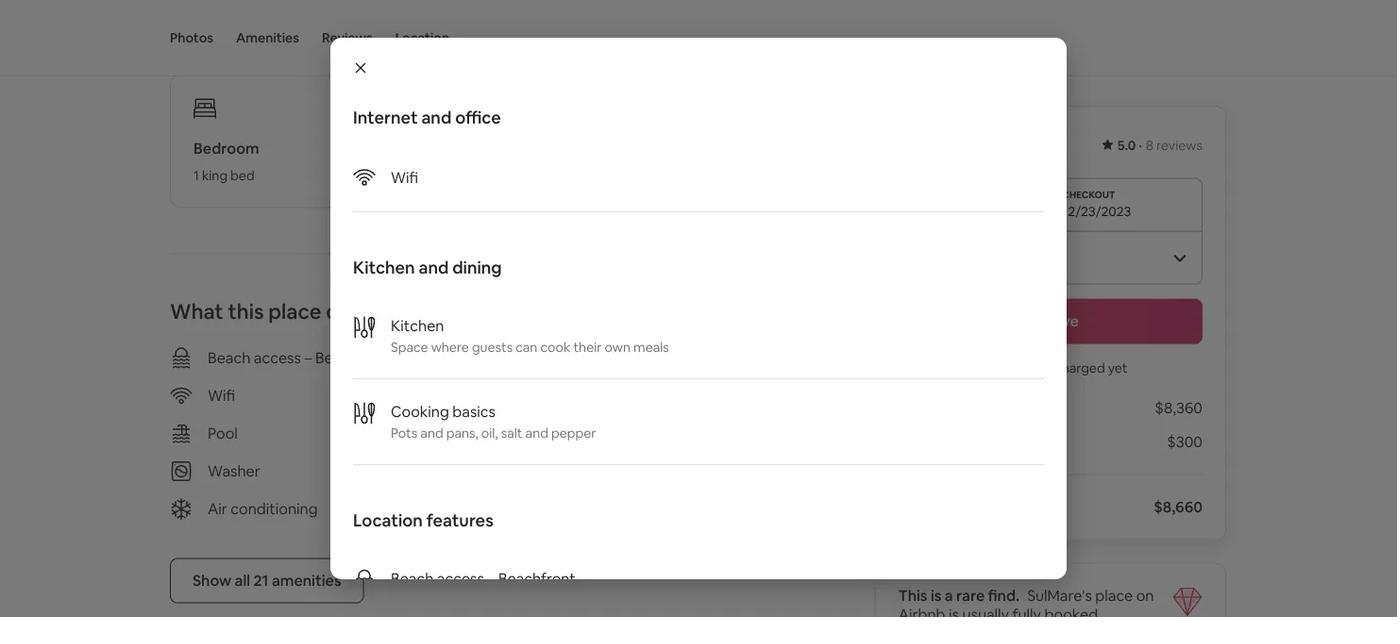 Task type: vqa. For each thing, say whether or not it's contained in the screenshot.
Pay In Full Pay The Total ($855.06).
no



Task type: describe. For each thing, give the bounding box(es) containing it.
0 horizontal spatial access
[[254, 348, 301, 368]]

a
[[945, 586, 953, 606]]

2 bed from the left
[[441, 167, 465, 184]]

what this place offers
[[170, 298, 383, 325]]

internet
[[353, 107, 418, 129]]

sofa
[[413, 167, 438, 184]]

reviews
[[1156, 137, 1203, 154]]

dining
[[452, 257, 502, 279]]

reviews
[[322, 29, 373, 46]]

guests
[[472, 339, 513, 356]]

booked.
[[1045, 605, 1102, 617]]

place inside sulmare's place on airbnb is usually fully booked.
[[1095, 586, 1133, 606]]

where
[[431, 339, 469, 356]]

0 horizontal spatial place
[[268, 298, 322, 325]]

won't
[[999, 359, 1033, 376]]

air conditioning
[[208, 499, 318, 519]]

beachfront inside the what this place offers dialog
[[498, 569, 576, 588]]

12/17/2023
[[910, 202, 976, 219]]

beach inside the what this place offers dialog
[[391, 569, 434, 588]]

0 horizontal spatial wifi
[[208, 386, 235, 405]]

12/23/2023
[[1062, 202, 1131, 219]]

offers
[[326, 298, 383, 325]]

and left dining
[[419, 257, 449, 279]]

cook
[[540, 339, 571, 356]]

0 horizontal spatial is
[[931, 586, 942, 606]]

photos button
[[170, 0, 213, 76]]

wifi inside the what this place offers dialog
[[391, 168, 418, 187]]

kitchen for and
[[353, 257, 415, 279]]

show all 21 amenities
[[193, 571, 341, 590]]

you'll
[[240, 25, 290, 52]]

own
[[605, 339, 631, 356]]

pool
[[208, 424, 238, 443]]

on
[[1136, 586, 1154, 606]]

be
[[1036, 359, 1052, 376]]

21
[[253, 571, 269, 590]]

location features
[[353, 510, 494, 532]]

airbnb
[[898, 605, 946, 617]]

you
[[973, 359, 996, 376]]

bedroom
[[194, 139, 259, 158]]

$8,660
[[1154, 498, 1203, 517]]

where
[[170, 25, 235, 52]]

0 horizontal spatial –
[[304, 348, 312, 368]]

where you'll sleep
[[170, 25, 347, 52]]

2 vertical spatial kitchen
[[524, 348, 577, 368]]

8
[[1146, 137, 1154, 154]]

all
[[235, 571, 250, 590]]

you won't be charged yet
[[973, 359, 1128, 376]]

tv
[[524, 424, 543, 443]]

king
[[202, 167, 228, 184]]

oil,
[[481, 425, 498, 442]]

reviews button
[[322, 0, 373, 76]]

internet and office
[[353, 107, 501, 129]]

find.
[[988, 586, 1020, 606]]

bed inside bedroom 1 king bed
[[230, 167, 255, 184]]

conditioning
[[231, 499, 318, 519]]

dryer
[[524, 462, 563, 481]]

0 vertical spatial beach access – beachfront
[[208, 348, 393, 368]]

air
[[208, 499, 227, 519]]

cooking
[[391, 402, 449, 421]]

location button
[[395, 0, 450, 76]]

5.0 · 8 reviews
[[1117, 137, 1203, 154]]

yet
[[1108, 359, 1128, 376]]



Task type: locate. For each thing, give the bounding box(es) containing it.
access down features
[[437, 569, 484, 588]]

1 vertical spatial –
[[487, 569, 495, 588]]

1 sofa bed
[[404, 167, 465, 184]]

1 horizontal spatial –
[[487, 569, 495, 588]]

kitchen space where guests can cook their own meals
[[391, 316, 669, 356]]

access down what this place offers
[[254, 348, 301, 368]]

what
[[170, 298, 223, 325]]

1 vertical spatial beachfront
[[498, 569, 576, 588]]

location for location features
[[353, 510, 423, 532]]

this
[[898, 586, 928, 606]]

1 horizontal spatial beach
[[391, 569, 434, 588]]

1 vertical spatial location
[[353, 510, 423, 532]]

1 left sofa
[[404, 167, 410, 184]]

kitchen for space
[[391, 316, 444, 335]]

0 vertical spatial location
[[395, 29, 450, 46]]

this
[[228, 298, 264, 325]]

beach down this
[[208, 348, 251, 368]]

1 horizontal spatial 1
[[404, 167, 410, 184]]

pots
[[391, 425, 418, 442]]

and down cooking
[[420, 425, 443, 442]]

access inside the what this place offers dialog
[[437, 569, 484, 588]]

pans,
[[446, 425, 478, 442]]

place right this
[[268, 298, 322, 325]]

1 horizontal spatial is
[[949, 605, 959, 617]]

is inside sulmare's place on airbnb is usually fully booked.
[[949, 605, 959, 617]]

charged
[[1054, 359, 1105, 376]]

is left a
[[931, 586, 942, 606]]

–
[[304, 348, 312, 368], [487, 569, 495, 588]]

is left usually
[[949, 605, 959, 617]]

2 1 from the left
[[404, 167, 410, 184]]

beach access – beachfront down features
[[391, 569, 576, 588]]

salt
[[501, 425, 523, 442]]

show all 21 amenities button
[[170, 558, 364, 604]]

$8,360
[[1155, 398, 1203, 418]]

0 horizontal spatial beach
[[208, 348, 251, 368]]

rare
[[956, 586, 985, 606]]

1 bed from the left
[[230, 167, 255, 184]]

reserve button
[[898, 299, 1203, 344]]

1 horizontal spatial access
[[437, 569, 484, 588]]

place
[[268, 298, 322, 325], [1095, 586, 1133, 606]]

0 horizontal spatial bed
[[230, 167, 255, 184]]

0 vertical spatial place
[[268, 298, 322, 325]]

reserve
[[1022, 312, 1079, 331]]

amenities
[[236, 29, 299, 46]]

1 horizontal spatial place
[[1095, 586, 1133, 606]]

kitchen
[[353, 257, 415, 279], [391, 316, 444, 335], [524, 348, 577, 368]]

space
[[391, 339, 428, 356]]

kitchen up offers
[[353, 257, 415, 279]]

sulmare's place on airbnb is usually fully booked.
[[898, 586, 1154, 617]]

1 vertical spatial beach access – beachfront
[[391, 569, 576, 588]]

place left on
[[1095, 586, 1133, 606]]

0 vertical spatial kitchen
[[353, 257, 415, 279]]

access
[[254, 348, 301, 368], [437, 569, 484, 588]]

·
[[1139, 137, 1142, 154]]

wifi down internet on the top left of the page
[[391, 168, 418, 187]]

and left office
[[421, 107, 452, 129]]

fully
[[1012, 605, 1041, 617]]

1 vertical spatial beach
[[391, 569, 434, 588]]

kitchen inside 'kitchen space where guests can cook their own meals'
[[391, 316, 444, 335]]

0 vertical spatial beach
[[208, 348, 251, 368]]

what this place offers dialog
[[330, 38, 1067, 617]]

location inside the what this place offers dialog
[[353, 510, 423, 532]]

can
[[516, 339, 538, 356]]

and right salt
[[525, 425, 548, 442]]

photos
[[170, 29, 213, 46]]

pepper
[[551, 425, 596, 442]]

beach access – beachfront down what this place offers
[[208, 348, 393, 368]]

sleep
[[295, 25, 347, 52]]

beachfront
[[315, 348, 393, 368], [498, 569, 576, 588]]

$300
[[1167, 432, 1203, 452]]

0 vertical spatial wifi
[[391, 168, 418, 187]]

show
[[193, 571, 231, 590]]

and
[[421, 107, 452, 129], [419, 257, 449, 279], [420, 425, 443, 442], [525, 425, 548, 442]]

0 vertical spatial beachfront
[[315, 348, 393, 368]]

wifi up pool
[[208, 386, 235, 405]]

basics
[[453, 402, 496, 421]]

1 left king
[[194, 167, 199, 184]]

– inside the what this place offers dialog
[[487, 569, 495, 588]]

usually
[[962, 605, 1009, 617]]

1 horizontal spatial bed
[[441, 167, 465, 184]]

0 horizontal spatial 1
[[194, 167, 199, 184]]

kitchen up space
[[391, 316, 444, 335]]

wifi
[[391, 168, 418, 187], [208, 386, 235, 405]]

bed right sofa
[[441, 167, 465, 184]]

1 inside bedroom 1 king bed
[[194, 167, 199, 184]]

amenities button
[[236, 0, 299, 76]]

beach access – beachfront inside the what this place offers dialog
[[391, 569, 576, 588]]

1 vertical spatial kitchen
[[391, 316, 444, 335]]

cooking basics pots and pans, oil, salt and pepper
[[391, 402, 596, 442]]

– down features
[[487, 569, 495, 588]]

1 horizontal spatial beachfront
[[498, 569, 576, 588]]

bed
[[230, 167, 255, 184], [441, 167, 465, 184]]

sulmare's
[[1027, 586, 1092, 606]]

1
[[194, 167, 199, 184], [404, 167, 410, 184]]

1 vertical spatial wifi
[[208, 386, 235, 405]]

washer
[[208, 462, 260, 481]]

1 horizontal spatial wifi
[[391, 168, 418, 187]]

0 horizontal spatial beachfront
[[315, 348, 393, 368]]

bed right king
[[230, 167, 255, 184]]

1 vertical spatial place
[[1095, 586, 1133, 606]]

kitchen and dining
[[353, 257, 502, 279]]

location left features
[[353, 510, 423, 532]]

meals
[[633, 339, 669, 356]]

features
[[426, 510, 494, 532]]

location for location
[[395, 29, 450, 46]]

0 vertical spatial access
[[254, 348, 301, 368]]

5.0
[[1117, 137, 1136, 154]]

– down what this place offers
[[304, 348, 312, 368]]

location right reviews button
[[395, 29, 450, 46]]

bedroom 1 king bed
[[194, 139, 259, 184]]

beach access – beachfront
[[208, 348, 393, 368], [391, 569, 576, 588]]

office
[[455, 107, 501, 129]]

their
[[573, 339, 602, 356]]

location
[[395, 29, 450, 46], [353, 510, 423, 532]]

amenities
[[272, 571, 341, 590]]

0 vertical spatial –
[[304, 348, 312, 368]]

beach down location features
[[391, 569, 434, 588]]

1 vertical spatial access
[[437, 569, 484, 588]]

this is a rare find.
[[898, 586, 1020, 606]]

kitchen right guests
[[524, 348, 577, 368]]

beach
[[208, 348, 251, 368], [391, 569, 434, 588]]

is
[[931, 586, 942, 606], [949, 605, 959, 617]]

1 1 from the left
[[194, 167, 199, 184]]



